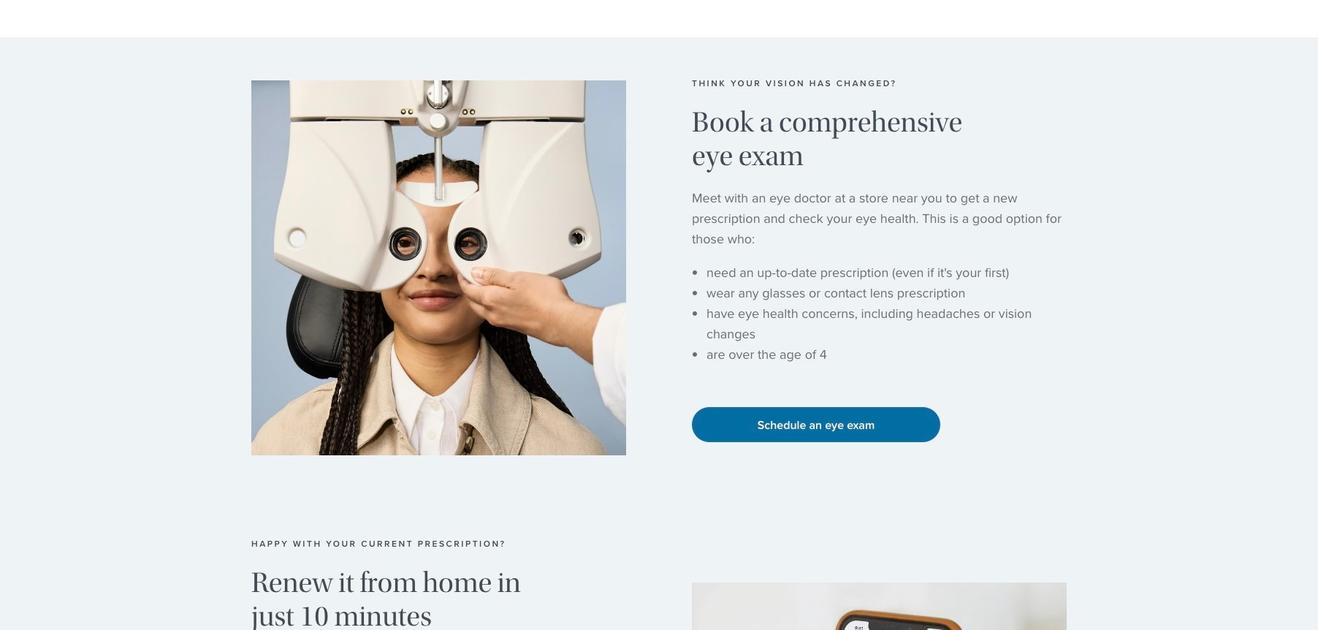 Task type: vqa. For each thing, say whether or not it's contained in the screenshot.
the Eye chart on an Iphone from the Vision Virtual Test app 'image'
yes



Task type: describe. For each thing, give the bounding box(es) containing it.
eye doctor interacting happily with a customer image
[[251, 80, 626, 455]]



Task type: locate. For each thing, give the bounding box(es) containing it.
eye chart on an iphone from the vision virtual test app image
[[692, 583, 1067, 630]]



